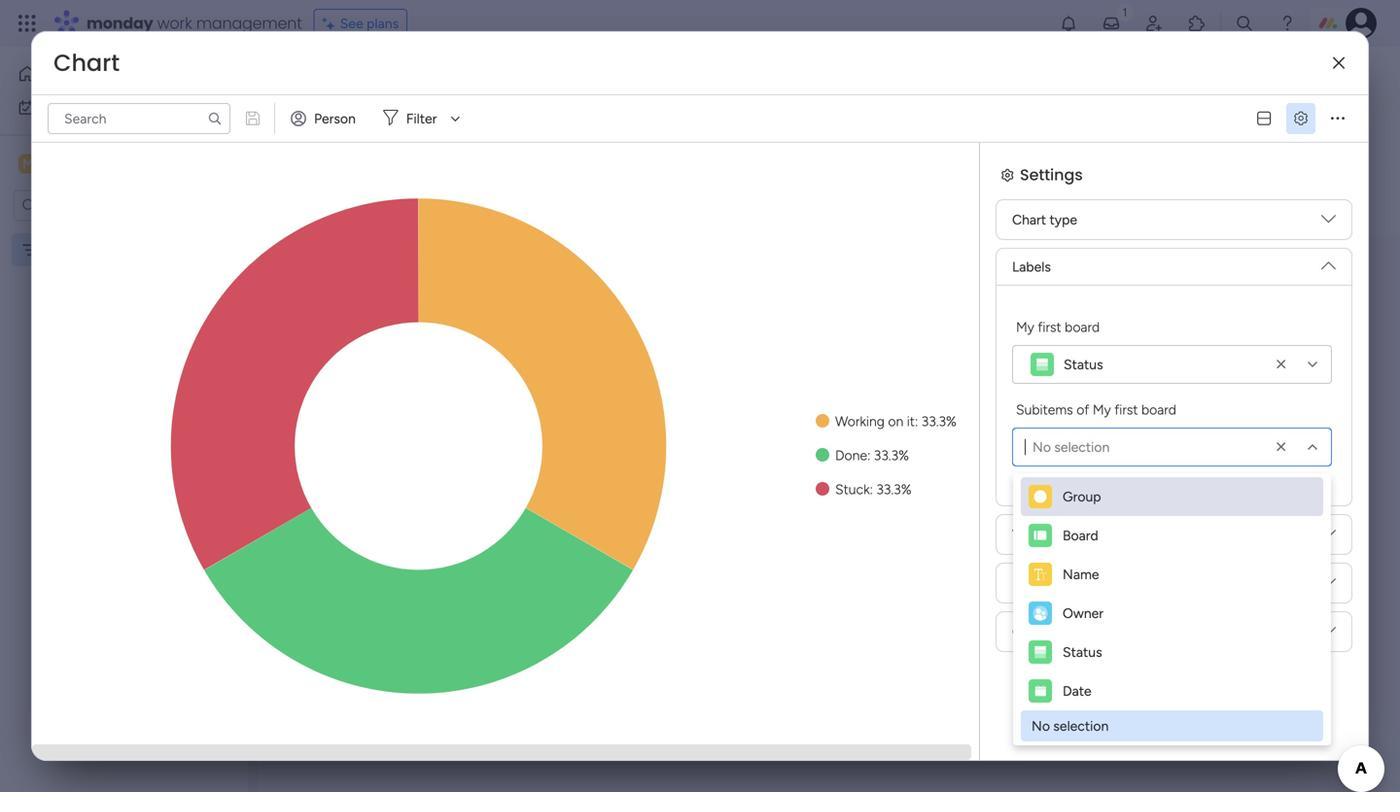 Task type: describe. For each thing, give the bounding box(es) containing it.
owner
[[1063, 606, 1104, 622]]

group
[[1063, 489, 1102, 505]]

Chart field
[[49, 47, 125, 79]]

see plans button
[[314, 9, 408, 38]]

dapulse dropdown down arrow image for values
[[1322, 527, 1337, 549]]

values
[[1013, 527, 1053, 543]]

apps image
[[1188, 14, 1207, 33]]

filter button
[[375, 103, 467, 134]]

home
[[45, 66, 82, 82]]

my first board heading
[[1017, 317, 1100, 338]]

33.3% for stuck : 33.3%
[[877, 482, 912, 498]]

john smith image
[[1346, 8, 1378, 39]]

see plans
[[340, 15, 399, 32]]

status inside my first board group
[[1064, 357, 1104, 373]]

subitems of my first board
[[1017, 402, 1177, 418]]

work for monday
[[157, 12, 192, 34]]

dapulse dropdown down arrow image for choose groups
[[1322, 625, 1337, 646]]

no selection inside subitems of my first board group
[[1033, 439, 1110, 456]]

33.3% for done : 33.3%
[[874, 448, 910, 464]]

it
[[907, 413, 915, 430]]

more settings
[[1013, 575, 1097, 592]]

type
[[1050, 212, 1078, 228]]

chart for chart
[[54, 47, 120, 79]]

my work
[[43, 99, 94, 116]]

subitems of my first board group
[[1013, 400, 1333, 467]]

workspace image
[[18, 153, 38, 175]]

chart type
[[1013, 212, 1078, 228]]

stuck : 33.3%
[[836, 482, 912, 498]]

stuck
[[836, 482, 870, 498]]

settings
[[1048, 575, 1097, 592]]

select product image
[[18, 14, 37, 33]]

person button
[[283, 103, 368, 134]]

0 vertical spatial :
[[915, 413, 919, 430]]

1 vertical spatial no selection
[[1032, 718, 1109, 735]]

my first board group
[[1013, 317, 1333, 384]]

selection inside subitems of my first board group
[[1055, 439, 1110, 456]]

1 vertical spatial no
[[1032, 718, 1051, 735]]

my inside field
[[301, 63, 334, 96]]

board for my first board group
[[1065, 319, 1100, 336]]

my inside button
[[43, 99, 61, 116]]

1 image
[[1117, 1, 1134, 23]]

new project
[[303, 121, 378, 138]]

monday work management
[[87, 12, 302, 34]]

My first board field
[[296, 63, 460, 96]]

v2 settings line image
[[1295, 112, 1309, 126]]

working on it : 33.3%
[[836, 413, 957, 430]]

labels
[[1013, 259, 1052, 275]]

1 vertical spatial selection
[[1054, 718, 1109, 735]]

board inside "heading"
[[1142, 402, 1177, 418]]

1 vertical spatial status
[[1063, 645, 1103, 661]]

first inside subitems of my first board "heading"
[[1115, 402, 1139, 418]]

person
[[314, 110, 356, 127]]

no inside subitems of my first board group
[[1033, 439, 1052, 456]]

name
[[1063, 567, 1100, 583]]

subitems
[[1017, 402, 1074, 418]]

Filter dashboard by text search field
[[48, 103, 231, 134]]

board
[[1063, 528, 1099, 544]]

board for my first board field
[[387, 63, 456, 96]]

dapulse dropdown down arrow image for labels
[[1322, 251, 1337, 273]]



Task type: vqa. For each thing, say whether or not it's contained in the screenshot.
the bottommost Due
no



Task type: locate. For each thing, give the bounding box(es) containing it.
first inside my first board field
[[339, 63, 381, 96]]

2 horizontal spatial first
[[1115, 402, 1139, 418]]

1 dapulse dropdown down arrow image from the top
[[1322, 212, 1337, 234]]

1 horizontal spatial board
[[1065, 319, 1100, 336]]

done
[[836, 448, 868, 464]]

0 vertical spatial my first board
[[301, 63, 456, 96]]

2 dapulse dropdown down arrow image from the top
[[1322, 527, 1337, 549]]

0 vertical spatial first
[[339, 63, 381, 96]]

my first board up project
[[301, 63, 456, 96]]

no selection down of
[[1033, 439, 1110, 456]]

search everything image
[[1236, 14, 1255, 33]]

status down the groups
[[1063, 645, 1103, 661]]

board inside field
[[387, 63, 456, 96]]

on
[[889, 413, 904, 430]]

board up filter popup button
[[387, 63, 456, 96]]

no
[[1033, 439, 1052, 456], [1032, 718, 1051, 735]]

date
[[1063, 683, 1092, 700]]

help image
[[1278, 14, 1298, 33]]

33.3% right it
[[922, 413, 957, 430]]

:
[[915, 413, 919, 430], [868, 448, 871, 464], [870, 482, 874, 498]]

invite members image
[[1145, 14, 1164, 33]]

0 horizontal spatial work
[[65, 99, 94, 116]]

choose groups
[[1013, 624, 1106, 641]]

2 dapulse dropdown down arrow image from the top
[[1322, 576, 1337, 598]]

notifications image
[[1059, 14, 1079, 33]]

see
[[340, 15, 363, 32]]

option
[[0, 233, 248, 236]]

my first board
[[301, 63, 456, 96], [1017, 319, 1100, 336]]

2 vertical spatial 33.3%
[[877, 482, 912, 498]]

chart
[[54, 47, 120, 79], [1013, 212, 1047, 228]]

1 horizontal spatial first
[[1038, 319, 1062, 336]]

: up stuck : 33.3%
[[868, 448, 871, 464]]

dapulse dropdown down arrow image for chart type
[[1322, 212, 1337, 234]]

first inside my first board heading
[[1038, 319, 1062, 336]]

work inside button
[[65, 99, 94, 116]]

my inside "heading"
[[1093, 402, 1112, 418]]

first down labels
[[1038, 319, 1062, 336]]

0 vertical spatial 33.3%
[[922, 413, 957, 430]]

: for stuck : 33.3%
[[870, 482, 874, 498]]

0 vertical spatial board
[[387, 63, 456, 96]]

m button
[[14, 147, 194, 180]]

1 vertical spatial dapulse dropdown down arrow image
[[1322, 576, 1337, 598]]

m
[[22, 156, 34, 172]]

chart up my work
[[54, 47, 120, 79]]

home button
[[12, 58, 209, 90]]

management
[[196, 12, 302, 34]]

1 horizontal spatial chart
[[1013, 212, 1047, 228]]

work down home
[[65, 99, 94, 116]]

new
[[303, 121, 331, 138]]

list box
[[0, 230, 248, 529]]

1 vertical spatial 33.3%
[[874, 448, 910, 464]]

0 horizontal spatial board
[[387, 63, 456, 96]]

selection down date
[[1054, 718, 1109, 735]]

0 horizontal spatial chart
[[54, 47, 120, 79]]

1 horizontal spatial my first board
[[1017, 319, 1100, 336]]

subitems of my first board heading
[[1017, 400, 1177, 420]]

new project button
[[295, 114, 386, 145]]

first for my first board field
[[339, 63, 381, 96]]

chart for chart type
[[1013, 212, 1047, 228]]

working
[[836, 413, 885, 430]]

my inside heading
[[1017, 319, 1035, 336]]

my work button
[[12, 92, 209, 123]]

1 dapulse dropdown down arrow image from the top
[[1322, 251, 1337, 273]]

work
[[157, 12, 192, 34], [65, 99, 94, 116]]

33.3% down done : 33.3%
[[877, 482, 912, 498]]

more
[[1013, 575, 1044, 592]]

project
[[334, 121, 378, 138]]

0 vertical spatial selection
[[1055, 439, 1110, 456]]

board inside heading
[[1065, 319, 1100, 336]]

board
[[387, 63, 456, 96], [1065, 319, 1100, 336], [1142, 402, 1177, 418]]

0 vertical spatial status
[[1064, 357, 1104, 373]]

: right on
[[915, 413, 919, 430]]

1 horizontal spatial work
[[157, 12, 192, 34]]

0 horizontal spatial my first board
[[301, 63, 456, 96]]

1 vertical spatial work
[[65, 99, 94, 116]]

no selection down date
[[1032, 718, 1109, 735]]

dapulse dropdown down arrow image
[[1322, 251, 1337, 273], [1322, 527, 1337, 549]]

dapulse dropdown down arrow image
[[1322, 212, 1337, 234], [1322, 576, 1337, 598], [1322, 625, 1337, 646]]

groups
[[1063, 624, 1106, 641]]

my first board inside group
[[1017, 319, 1100, 336]]

: down done : 33.3%
[[870, 482, 874, 498]]

my up person popup button
[[301, 63, 334, 96]]

my first board down labels
[[1017, 319, 1100, 336]]

my down home
[[43, 99, 61, 116]]

None search field
[[48, 103, 231, 134]]

status up of
[[1064, 357, 1104, 373]]

1 vertical spatial chart
[[1013, 212, 1047, 228]]

2 horizontal spatial board
[[1142, 402, 1177, 418]]

first for my first board group
[[1038, 319, 1062, 336]]

my right of
[[1093, 402, 1112, 418]]

first up person
[[339, 63, 381, 96]]

1 vertical spatial :
[[868, 448, 871, 464]]

board up of
[[1065, 319, 1100, 336]]

choose
[[1013, 624, 1060, 641]]

33.3%
[[922, 413, 957, 430], [874, 448, 910, 464], [877, 482, 912, 498]]

selection down of
[[1055, 439, 1110, 456]]

my first board inside field
[[301, 63, 456, 96]]

2 vertical spatial dapulse dropdown down arrow image
[[1322, 625, 1337, 646]]

1 vertical spatial dapulse dropdown down arrow image
[[1322, 527, 1337, 549]]

arrow down image
[[444, 107, 467, 130]]

0 vertical spatial chart
[[54, 47, 120, 79]]

33.3% down on
[[874, 448, 910, 464]]

0 vertical spatial work
[[157, 12, 192, 34]]

v2 split view image
[[1258, 112, 1272, 126]]

search image
[[207, 111, 223, 126]]

inbox image
[[1102, 14, 1122, 33]]

plans
[[367, 15, 399, 32]]

of
[[1077, 402, 1090, 418]]

my first board for my first board field
[[301, 63, 456, 96]]

first right of
[[1115, 402, 1139, 418]]

dapulse x slim image
[[1334, 56, 1345, 70]]

settings
[[1021, 164, 1083, 186]]

: for done : 33.3%
[[868, 448, 871, 464]]

0 vertical spatial dapulse dropdown down arrow image
[[1322, 251, 1337, 273]]

Search field
[[575, 116, 634, 143]]

chart left type on the right top of the page
[[1013, 212, 1047, 228]]

0 vertical spatial no selection
[[1033, 439, 1110, 456]]

main content
[[258, 236, 1401, 793]]

3 dapulse dropdown down arrow image from the top
[[1322, 625, 1337, 646]]

1 vertical spatial first
[[1038, 319, 1062, 336]]

first
[[339, 63, 381, 96], [1038, 319, 1062, 336], [1115, 402, 1139, 418]]

1 vertical spatial board
[[1065, 319, 1100, 336]]

2 vertical spatial board
[[1142, 402, 1177, 418]]

0 vertical spatial no
[[1033, 439, 1052, 456]]

status
[[1064, 357, 1104, 373], [1063, 645, 1103, 661]]

2 vertical spatial :
[[870, 482, 874, 498]]

filter by anything image
[[803, 118, 827, 141]]

no down subitems
[[1033, 439, 1052, 456]]

monday
[[87, 12, 153, 34]]

0 horizontal spatial first
[[339, 63, 381, 96]]

dapulse dropdown down arrow image for more settings
[[1322, 576, 1337, 598]]

1 vertical spatial my first board
[[1017, 319, 1100, 336]]

no selection
[[1033, 439, 1110, 456], [1032, 718, 1109, 735]]

filter
[[406, 110, 437, 127]]

no down choose
[[1032, 718, 1051, 735]]

work right monday
[[157, 12, 192, 34]]

my first board for my first board group
[[1017, 319, 1100, 336]]

my
[[301, 63, 334, 96], [43, 99, 61, 116], [1017, 319, 1035, 336], [1093, 402, 1112, 418]]

more dots image
[[1332, 112, 1345, 126]]

board down my first board group
[[1142, 402, 1177, 418]]

done : 33.3%
[[836, 448, 910, 464]]

selection
[[1055, 439, 1110, 456], [1054, 718, 1109, 735]]

work for my
[[65, 99, 94, 116]]

2 vertical spatial first
[[1115, 402, 1139, 418]]

0 vertical spatial dapulse dropdown down arrow image
[[1322, 212, 1337, 234]]

my down labels
[[1017, 319, 1035, 336]]



